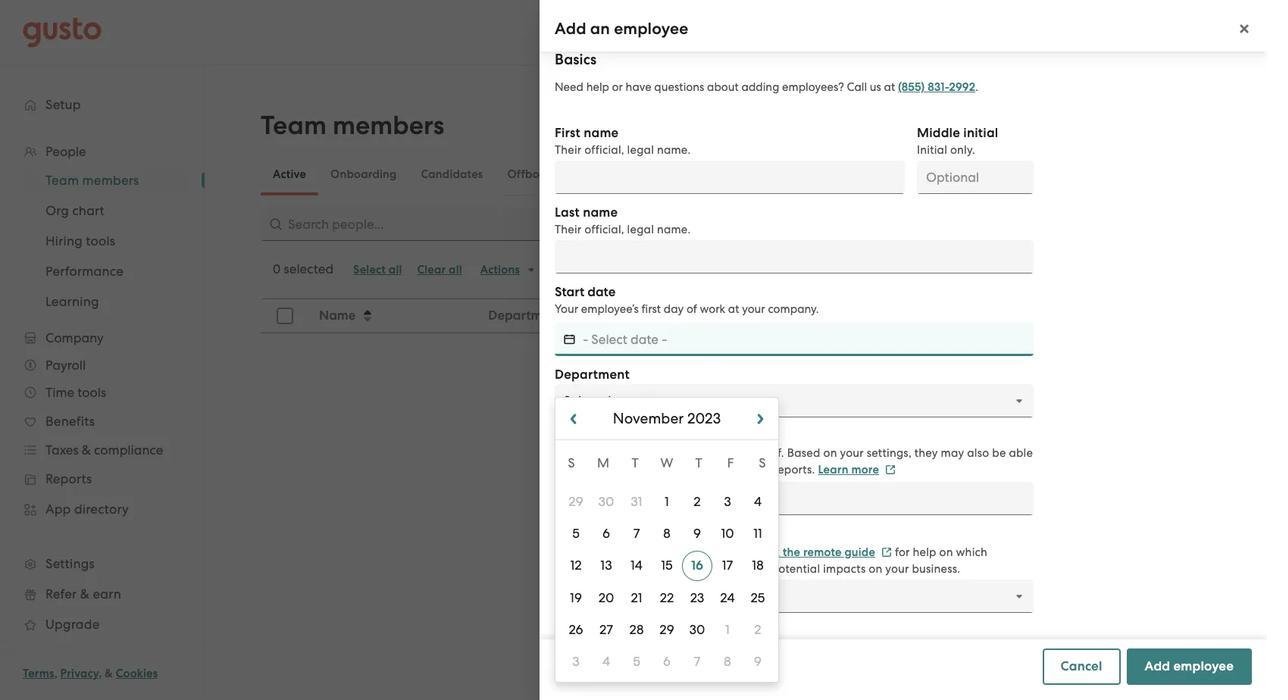 Task type: describe. For each thing, give the bounding box(es) containing it.
only.
[[951, 143, 976, 157]]

managers
[[555, 447, 610, 460]]

privacy link
[[60, 667, 99, 681]]

of
[[687, 302, 697, 316]]

2 , from the left
[[99, 667, 102, 681]]

0 vertical spatial 1
[[665, 494, 669, 509]]

add for add employee
[[1145, 659, 1171, 675]]

personal
[[555, 624, 608, 640]]

21 button
[[622, 583, 652, 613]]

0 horizontal spatial 1 button
[[652, 487, 682, 517]]

terms link
[[23, 667, 54, 681]]

potential
[[772, 563, 821, 576]]

1 t from the left
[[632, 456, 639, 471]]

off.
[[767, 447, 785, 460]]

legal for first name
[[627, 143, 654, 157]]

1 vertical spatial 4 button
[[591, 647, 622, 677]]

and inside "managers can approve hours and time off. based on your settings, they may also be able to access or edit information about their reports."
[[716, 447, 737, 460]]

questions
[[655, 80, 705, 94]]

1 vertical spatial 29 button
[[652, 615, 682, 645]]

all for select all
[[389, 263, 402, 277]]

Start date field
[[583, 323, 1034, 356]]

20 button
[[591, 583, 622, 613]]

11 button
[[743, 519, 773, 549]]

22 button
[[652, 583, 682, 613]]

23 button
[[682, 583, 713, 613]]


[[566, 412, 581, 426]]

0 horizontal spatial 7 button
[[622, 519, 652, 549]]

16 button
[[682, 551, 713, 581]]

1 horizontal spatial 5 button
[[622, 647, 652, 677]]

19 button
[[561, 583, 591, 613]]

1 horizontal spatial 6 button
[[652, 647, 682, 677]]

1 vertical spatial 8
[[724, 654, 731, 669]]

0 vertical spatial or
[[612, 80, 623, 94]]

2 horizontal spatial on
[[940, 546, 953, 559]]

0 vertical spatial 9 button
[[682, 519, 713, 549]]

3 for the topmost the 3 button
[[724, 494, 731, 509]]

email
[[611, 624, 645, 640]]

1 vertical spatial 7
[[694, 654, 701, 669]]

12 button
[[561, 550, 591, 581]]

calendar outline image
[[564, 332, 575, 347]]

their
[[746, 463, 771, 477]]

employee for your
[[592, 546, 644, 559]]

selected
[[284, 262, 334, 277]]

an
[[590, 19, 610, 39]]

831-
[[928, 80, 950, 94]]

13
[[601, 558, 612, 573]]

27
[[600, 622, 613, 638]]

0 horizontal spatial 8 button
[[652, 519, 682, 549]]

all for clear all
[[449, 263, 462, 277]]

they
[[915, 447, 938, 460]]

1 horizontal spatial 2
[[755, 622, 762, 638]]

employee inside 'button'
[[1174, 659, 1234, 675]]

which
[[956, 546, 988, 559]]

business.
[[912, 563, 961, 576]]

1 horizontal spatial 7 button
[[682, 647, 713, 677]]

1 horizontal spatial 4
[[754, 494, 762, 509]]

26
[[569, 622, 583, 638]]

0
[[273, 262, 281, 277]]

0 vertical spatial 30 button
[[591, 487, 622, 517]]

november
[[613, 410, 684, 428]]

add a team member drawer dialog
[[540, 0, 1268, 700]]

found
[[773, 472, 808, 487]]

0 selected status
[[273, 262, 334, 277]]

0 vertical spatial 3 button
[[713, 487, 743, 517]]

0 horizontal spatial 7
[[633, 526, 640, 541]]

16
[[691, 558, 704, 574]]

address
[[591, 526, 639, 542]]

14
[[631, 558, 643, 573]]

0 horizontal spatial 5
[[572, 526, 580, 541]]

0 vertical spatial 4 button
[[743, 487, 773, 517]]

edit
[[621, 463, 642, 477]]

work
[[555, 526, 587, 542]]

will
[[647, 546, 665, 559]]

also
[[968, 447, 990, 460]]

cancel button
[[1043, 649, 1121, 685]]

21
[[631, 591, 643, 606]]

cancel
[[1061, 659, 1103, 675]]

learn more link
[[818, 463, 896, 477]]

manager
[[555, 428, 612, 444]]

(optional)
[[615, 428, 674, 443]]

can
[[613, 447, 633, 460]]

day
[[664, 302, 684, 316]]

25 button
[[743, 583, 773, 613]]

1 vertical spatial work
[[668, 546, 694, 559]]

1 vertical spatial 30 button
[[682, 615, 713, 645]]

your inside the 'start date your employee's first day of work at your company.'
[[742, 302, 765, 316]]

location
[[555, 563, 599, 576]]

1 vertical spatial 2 button
[[743, 615, 773, 645]]

name button
[[310, 300, 478, 332]]

0 vertical spatial about
[[707, 80, 739, 94]]

1 horizontal spatial at
[[884, 80, 895, 94]]

clear all
[[417, 263, 462, 277]]

date
[[588, 284, 616, 300]]

1 vertical spatial 9 button
[[743, 647, 773, 677]]

initial
[[964, 125, 999, 141]]

legal for last name
[[627, 223, 654, 237]]

Select all rows on this page checkbox
[[268, 299, 302, 333]]

opens in a new tab image
[[882, 548, 892, 558]]

department inside add a team member drawer dialog
[[555, 367, 630, 383]]

privacy
[[60, 667, 99, 681]]

6 for the top 6 button
[[603, 526, 610, 541]]

w
[[661, 456, 674, 471]]

settings,
[[867, 447, 912, 460]]

19
[[570, 591, 582, 606]]

0 vertical spatial 29
[[569, 494, 583, 509]]

impacts
[[823, 563, 866, 576]]

check
[[750, 546, 780, 559]]

need
[[555, 80, 584, 94]]

the
[[783, 546, 801, 559]]

0 vertical spatial 6 button
[[591, 519, 622, 549]]

employee's
[[581, 302, 639, 316]]

1 s from the left
[[568, 456, 575, 471]]

0 vertical spatial 5 button
[[561, 519, 591, 549]]

to inside "managers can approve hours and time off. based on your settings, they may also be able to access or edit information about their reports."
[[555, 463, 566, 477]]

1 vertical spatial 1
[[726, 622, 730, 638]]

official, for first name
[[585, 143, 624, 157]]

team members
[[261, 110, 444, 141]]


[[753, 412, 768, 426]]

active button
[[261, 156, 318, 193]]

learn more
[[818, 463, 879, 477]]

0 horizontal spatial 9
[[694, 526, 701, 541]]

15 button
[[652, 550, 682, 581]]

1 horizontal spatial 9
[[754, 654, 762, 669]]

your
[[555, 302, 579, 316]]

1 horizontal spatial 8 button
[[713, 647, 743, 677]]

0 vertical spatial 29 button
[[561, 487, 591, 517]]

select all
[[353, 263, 402, 277]]

managers can approve hours and time off. based on your settings, they may also be able to access or edit information about their reports.
[[555, 447, 1033, 477]]

opens in a new tab image
[[885, 465, 896, 476]]

0 horizontal spatial 2
[[694, 494, 701, 509]]

department button
[[479, 300, 730, 332]]

13 button
[[591, 550, 622, 581]]

remote
[[804, 546, 842, 559]]

manager (optional)
[[555, 428, 674, 444]]

name
[[319, 308, 356, 324]]

personal email
[[555, 624, 645, 640]]

their for first
[[555, 143, 582, 157]]

name for last name
[[583, 205, 618, 221]]



Task type: vqa. For each thing, say whether or not it's contained in the screenshot.


Task type: locate. For each thing, give the bounding box(es) containing it.
27 button
[[591, 615, 622, 645]]

0 horizontal spatial 9 button
[[682, 519, 713, 549]]

access
[[569, 463, 604, 477]]

employees?
[[782, 80, 844, 94]]

0 vertical spatial help
[[586, 80, 609, 94]]

0 horizontal spatial 4 button
[[591, 647, 622, 677]]

name right last
[[583, 205, 618, 221]]

25
[[751, 591, 765, 606]]

1 vertical spatial 9
[[754, 654, 762, 669]]

29 right the 28
[[660, 622, 674, 638]]

2 button down information
[[682, 487, 713, 517]]

2 t from the left
[[695, 456, 702, 471]]

8 button down '24' button
[[713, 647, 743, 677]]

0 horizontal spatial 30 button
[[591, 487, 622, 517]]

7 button up the '14' button
[[622, 519, 652, 549]]

6 up 13
[[603, 526, 610, 541]]

information
[[645, 463, 708, 477]]

department down start
[[489, 308, 562, 324]]

0 vertical spatial their
[[555, 143, 582, 157]]

1 vertical spatial on
[[940, 546, 953, 559]]

26 button
[[561, 615, 591, 645]]

5 button up 12 button
[[561, 519, 591, 549]]

1 vertical spatial department
[[555, 367, 630, 383]]

0 vertical spatial official,
[[585, 143, 624, 157]]

1 horizontal spatial 3
[[724, 494, 731, 509]]

29 button
[[561, 487, 591, 517], [652, 615, 682, 645]]

7 up if your employee will work remotely,
[[633, 526, 640, 541]]

22
[[660, 591, 674, 606]]

 button
[[743, 398, 779, 440]]

t down '(optional)'
[[632, 456, 639, 471]]

30 for 30 button to the top
[[599, 494, 614, 509]]

on inside "managers can approve hours and time off. based on your settings, they may also be able to access or edit information about their reports."
[[824, 447, 837, 460]]

4 button up 11 "button"
[[743, 487, 773, 517]]

2 their from the top
[[555, 223, 582, 237]]

your up location
[[565, 546, 589, 559]]

11
[[754, 526, 763, 541]]

0 vertical spatial 3
[[724, 494, 731, 509]]

0 vertical spatial name.
[[657, 143, 691, 157]]

employment
[[897, 308, 972, 324]]

1 horizontal spatial 9 button
[[743, 647, 773, 677]]

0 horizontal spatial all
[[389, 263, 402, 277]]

more
[[852, 463, 879, 477]]

0 horizontal spatial t
[[632, 456, 639, 471]]

,
[[54, 667, 57, 681], [99, 667, 102, 681]]

help up business.
[[913, 546, 937, 559]]

based
[[787, 447, 821, 460]]

your left company.
[[742, 302, 765, 316]]

to left select
[[602, 563, 613, 576]]

0 vertical spatial 2 button
[[682, 487, 713, 517]]

1 vertical spatial name.
[[657, 223, 691, 237]]

0 horizontal spatial 30
[[599, 494, 614, 509]]

to left access
[[555, 463, 566, 477]]

onboarding
[[331, 168, 397, 181]]

1 right 31 button
[[665, 494, 669, 509]]

for
[[895, 546, 910, 559]]

their inside last name their official, legal name.
[[555, 223, 582, 237]]

m
[[597, 456, 610, 471]]

6 button
[[591, 519, 622, 549], [652, 647, 682, 677]]

0 horizontal spatial ,
[[54, 667, 57, 681]]

15
[[661, 558, 673, 573]]

or inside "managers can approve hours and time off. based on your settings, they may also be able to access or edit information about their reports."
[[607, 463, 618, 477]]

9 button down 25
[[743, 647, 773, 677]]

at
[[884, 80, 895, 94], [728, 302, 740, 316]]

30 button left the 31
[[591, 487, 622, 517]]

1 horizontal spatial 6
[[663, 654, 671, 669]]

6 button down 28 "button"
[[652, 647, 682, 677]]

9
[[694, 526, 701, 541], [754, 654, 762, 669]]

your inside "managers can approve hours and time off. based on your settings, they may also be able to access or edit information about their reports."
[[840, 447, 864, 460]]

6 button up 13
[[591, 519, 622, 549]]

name. for last name
[[657, 223, 691, 237]]

30 left the 31
[[599, 494, 614, 509]]

4
[[754, 494, 762, 509], [603, 654, 610, 669]]

1 horizontal spatial 1 button
[[713, 615, 743, 645]]

1 button right the 31
[[652, 487, 682, 517]]

1 vertical spatial and
[[649, 563, 671, 576]]

help for on
[[913, 546, 937, 559]]

0 horizontal spatial to
[[555, 463, 566, 477]]

2 s from the left
[[759, 456, 766, 471]]

first
[[555, 125, 581, 141]]

1 vertical spatial name
[[583, 205, 618, 221]]

12
[[570, 558, 582, 573]]

employee for an
[[614, 19, 689, 39]]

1 vertical spatial 29
[[660, 622, 674, 638]]

29 button up work
[[561, 487, 591, 517]]

0 vertical spatial 30
[[599, 494, 614, 509]]

t right w on the right
[[695, 456, 702, 471]]

able
[[1009, 447, 1033, 460]]

all right clear
[[449, 263, 462, 277]]

9 button left 10
[[682, 519, 713, 549]]

november 2023
[[613, 410, 721, 428]]

1 all from the left
[[389, 263, 402, 277]]

5 up the 12
[[572, 526, 580, 541]]

cookies button
[[116, 665, 158, 683]]

add
[[555, 19, 587, 39], [1145, 659, 1171, 675]]

0 vertical spatial 6
[[603, 526, 610, 541]]

new notifications image
[[559, 262, 575, 277], [559, 262, 575, 277]]

all inside button
[[389, 263, 402, 277]]

0 horizontal spatial help
[[586, 80, 609, 94]]

at inside the 'start date your employee's first day of work at your company.'
[[728, 302, 740, 316]]

2 legal from the top
[[627, 223, 654, 237]]

0 horizontal spatial 29 button
[[561, 487, 591, 517]]

18
[[752, 558, 764, 573]]

6 down 22
[[663, 654, 671, 669]]

30 for the bottom 30 button
[[690, 622, 705, 638]]

0 vertical spatial 4
[[754, 494, 762, 509]]

3 for leftmost the 3 button
[[573, 654, 580, 669]]

3 down no
[[724, 494, 731, 509]]

2 down information
[[694, 494, 701, 509]]

1 vertical spatial 8 button
[[713, 647, 743, 677]]

their for last
[[555, 223, 582, 237]]

about down remotely,
[[705, 563, 737, 576]]

8 up will
[[664, 526, 671, 541]]

3 button down personal
[[561, 647, 591, 677]]

2 all from the left
[[449, 263, 462, 277]]

1 vertical spatial 6 button
[[652, 647, 682, 677]]

name. for first name
[[657, 143, 691, 157]]

7 button down 23 button
[[682, 647, 713, 677]]

your inside for help on which location to select and learn about other potential impacts on your business.
[[886, 563, 909, 576]]

1 name. from the top
[[657, 143, 691, 157]]

28 button
[[622, 615, 652, 645]]

start
[[555, 284, 585, 300]]

28
[[630, 622, 644, 638]]

guide
[[845, 546, 876, 559]]

1 vertical spatial 30
[[690, 622, 705, 638]]

1 horizontal spatial 29
[[660, 622, 674, 638]]

account menu element
[[975, 0, 1245, 64]]

4 button down personal email
[[591, 647, 622, 677]]

0 horizontal spatial 2 button
[[682, 487, 713, 517]]

Manager field
[[555, 482, 1034, 516]]

1 vertical spatial 1 button
[[713, 615, 743, 645]]

4 down personal email
[[603, 654, 610, 669]]

7
[[633, 526, 640, 541], [694, 654, 701, 669]]

s left off.
[[759, 456, 766, 471]]

0 horizontal spatial 1
[[665, 494, 669, 509]]

2 button
[[682, 487, 713, 517], [743, 615, 773, 645]]

no
[[707, 472, 725, 487]]

name for first name
[[584, 125, 619, 141]]

legal inside last name their official, legal name.
[[627, 223, 654, 237]]

&
[[105, 667, 113, 681]]

1 horizontal spatial 4 button
[[743, 487, 773, 517]]

, left privacy "link"
[[54, 667, 57, 681]]

1 vertical spatial about
[[711, 463, 743, 477]]

First name field
[[555, 161, 905, 194]]

and left time
[[716, 447, 737, 460]]

about inside for help on which location to select and learn about other potential impacts on your business.
[[705, 563, 737, 576]]

8 down 24
[[724, 654, 731, 669]]

0 vertical spatial on
[[824, 447, 837, 460]]

5
[[572, 526, 580, 541], [633, 654, 640, 669]]

1 vertical spatial official,
[[585, 223, 624, 237]]

f
[[727, 456, 734, 471]]

legal inside "first name their official, legal name."
[[627, 143, 654, 157]]

name. up the 'start date your employee's first day of work at your company.' at the top of page
[[657, 223, 691, 237]]

1 horizontal spatial 8
[[724, 654, 731, 669]]

0 horizontal spatial s
[[568, 456, 575, 471]]

month  2023-11 element
[[560, 486, 774, 678]]

20
[[599, 591, 614, 606]]

name inside last name their official, legal name.
[[583, 205, 618, 221]]

1 horizontal spatial s
[[759, 456, 766, 471]]

home image
[[23, 17, 102, 47]]

official, for last name
[[585, 223, 624, 237]]

1 button down '24' button
[[713, 615, 743, 645]]

and down will
[[649, 563, 671, 576]]

or left edit
[[607, 463, 618, 477]]

middle initial initial only.
[[917, 125, 999, 157]]

learn
[[818, 463, 849, 477]]

name. inside last name their official, legal name.
[[657, 223, 691, 237]]

add inside 'button'
[[1145, 659, 1171, 675]]

s down manager
[[568, 456, 575, 471]]

if
[[555, 546, 562, 559]]

select
[[616, 563, 647, 576]]

0 vertical spatial and
[[716, 447, 737, 460]]

adding
[[742, 80, 780, 94]]

, left &
[[99, 667, 102, 681]]

30 button
[[591, 487, 622, 517], [682, 615, 713, 645]]

all inside button
[[449, 263, 462, 277]]

3 button up 10 button
[[713, 487, 743, 517]]

1 vertical spatial at
[[728, 302, 740, 316]]

1 vertical spatial 2
[[755, 622, 762, 638]]

department inside button
[[489, 308, 562, 324]]

7 down the 23
[[694, 654, 701, 669]]

at right us
[[884, 80, 895, 94]]

0 vertical spatial 7
[[633, 526, 640, 541]]

help right need
[[586, 80, 609, 94]]

name inside "first name their official, legal name."
[[584, 125, 619, 141]]

your down for
[[886, 563, 909, 576]]

0 vertical spatial 8 button
[[652, 519, 682, 549]]

24 button
[[713, 583, 743, 613]]

0 vertical spatial add
[[555, 19, 587, 39]]

call
[[847, 80, 867, 94]]

all right the select
[[389, 263, 402, 277]]

8
[[664, 526, 671, 541], [724, 654, 731, 669]]

about down time
[[711, 463, 743, 477]]

2 name. from the top
[[657, 223, 691, 237]]

check the remote guide link
[[750, 546, 892, 559]]

Middle initial field
[[917, 161, 1034, 194]]

1 , from the left
[[54, 667, 57, 681]]

employee
[[614, 19, 689, 39], [592, 546, 644, 559], [1174, 659, 1234, 675]]

1 vertical spatial 6
[[663, 654, 671, 669]]

official, inside last name their official, legal name.
[[585, 223, 624, 237]]

name. up first name field
[[657, 143, 691, 157]]

help inside for help on which location to select and learn about other potential impacts on your business.
[[913, 546, 937, 559]]

legal
[[627, 143, 654, 157], [627, 223, 654, 237]]

onboarding button
[[318, 156, 409, 193]]

1 horizontal spatial 1
[[726, 622, 730, 638]]

0 vertical spatial 7 button
[[622, 519, 652, 549]]

1 horizontal spatial 5
[[633, 654, 640, 669]]

3 down personal
[[573, 654, 580, 669]]

5 button down email
[[622, 647, 652, 677]]

active
[[273, 168, 306, 181]]

1 vertical spatial 4
[[603, 654, 610, 669]]

their down last
[[555, 223, 582, 237]]

about left adding
[[707, 80, 739, 94]]

0 horizontal spatial 29
[[569, 494, 583, 509]]

terms , privacy , & cookies
[[23, 667, 158, 681]]

on down opens in a new tab icon
[[869, 563, 883, 576]]

1 legal from the top
[[627, 143, 654, 157]]

1 horizontal spatial 2 button
[[743, 615, 773, 645]]

1 down 24
[[726, 622, 730, 638]]

5 down email
[[633, 654, 640, 669]]

us
[[870, 80, 882, 94]]

29 up work
[[569, 494, 583, 509]]

work address
[[555, 526, 639, 542]]

1 vertical spatial their
[[555, 223, 582, 237]]

30 down 23 button
[[690, 622, 705, 638]]

offboarding
[[508, 168, 575, 181]]

0 horizontal spatial 3
[[573, 654, 580, 669]]

29
[[569, 494, 583, 509], [660, 622, 674, 638]]

0 selected
[[273, 262, 334, 277]]

add employee button
[[1127, 649, 1252, 685]]

team members tab list
[[261, 153, 1212, 196]]

1 vertical spatial 3 button
[[561, 647, 591, 677]]

work inside the 'start date your employee's first day of work at your company.'
[[700, 302, 726, 316]]

0 vertical spatial employee
[[614, 19, 689, 39]]

30 button down 23 button
[[682, 615, 713, 645]]

work right 'of'
[[700, 302, 726, 316]]

offboarding button
[[495, 156, 588, 193]]

Last name field
[[555, 240, 1034, 274]]

10
[[721, 526, 734, 541]]

0 horizontal spatial 3 button
[[561, 647, 591, 677]]

department down the calendar outline icon
[[555, 367, 630, 383]]

and inside for help on which location to select and learn about other potential impacts on your business.
[[649, 563, 671, 576]]

0 vertical spatial work
[[700, 302, 726, 316]]

your up learn more
[[840, 447, 864, 460]]

about inside "managers can approve hours and time off. based on your settings, they may also be able to access or edit information about their reports."
[[711, 463, 743, 477]]

1 horizontal spatial 7
[[694, 654, 701, 669]]

17
[[722, 558, 733, 573]]

help for or
[[586, 80, 609, 94]]

1 vertical spatial to
[[602, 563, 613, 576]]

or left have
[[612, 80, 623, 94]]

their down first
[[555, 143, 582, 157]]

1 official, from the top
[[585, 143, 624, 157]]

name. inside "first name their official, legal name."
[[657, 143, 691, 157]]

29 button right the 28
[[652, 615, 682, 645]]

at right 'of'
[[728, 302, 740, 316]]

2
[[694, 494, 701, 509], [755, 622, 762, 638]]

on up business.
[[940, 546, 953, 559]]

1 vertical spatial add
[[1145, 659, 1171, 675]]

remotely,
[[697, 546, 747, 559]]

0 vertical spatial 9
[[694, 526, 701, 541]]

9 down 25
[[754, 654, 762, 669]]

learn
[[674, 563, 702, 576]]

1 horizontal spatial and
[[716, 447, 737, 460]]

2 button down 25
[[743, 615, 773, 645]]

Search people... field
[[261, 208, 625, 241]]

name right first
[[584, 125, 619, 141]]

1 horizontal spatial on
[[869, 563, 883, 576]]

select all button
[[346, 258, 410, 282]]

2 official, from the top
[[585, 223, 624, 237]]

10 button
[[713, 519, 743, 549]]

1 horizontal spatial help
[[913, 546, 937, 559]]

9 left 10
[[694, 526, 701, 541]]

8 button up 15
[[652, 519, 682, 549]]

clear
[[417, 263, 446, 277]]

2 down 25
[[755, 622, 762, 638]]

1 their from the top
[[555, 143, 582, 157]]

17 button
[[713, 550, 743, 581]]

members
[[333, 110, 444, 141]]

6 for right 6 button
[[663, 654, 671, 669]]

.
[[976, 80, 979, 94]]

time
[[740, 447, 764, 460]]

4 button
[[743, 487, 773, 517], [591, 647, 622, 677]]

0 vertical spatial 8
[[664, 526, 671, 541]]

1 horizontal spatial t
[[695, 456, 702, 471]]

0 horizontal spatial add
[[555, 19, 587, 39]]

work up learn
[[668, 546, 694, 559]]

4 down no people found
[[754, 494, 762, 509]]

their inside "first name their official, legal name."
[[555, 143, 582, 157]]

official, inside "first name their official, legal name."
[[585, 143, 624, 157]]

add an employee
[[555, 19, 689, 39]]

initial
[[917, 143, 948, 157]]

on up learn in the right of the page
[[824, 447, 837, 460]]

1 vertical spatial 5 button
[[622, 647, 652, 677]]

(855)
[[898, 80, 925, 94]]

1 vertical spatial 5
[[633, 654, 640, 669]]

1 horizontal spatial add
[[1145, 659, 1171, 675]]

2 vertical spatial on
[[869, 563, 883, 576]]

add for add an employee
[[555, 19, 587, 39]]

name.
[[657, 143, 691, 157], [657, 223, 691, 237]]

middle
[[917, 125, 961, 141]]

to inside for help on which location to select and learn about other potential impacts on your business.
[[602, 563, 613, 576]]



